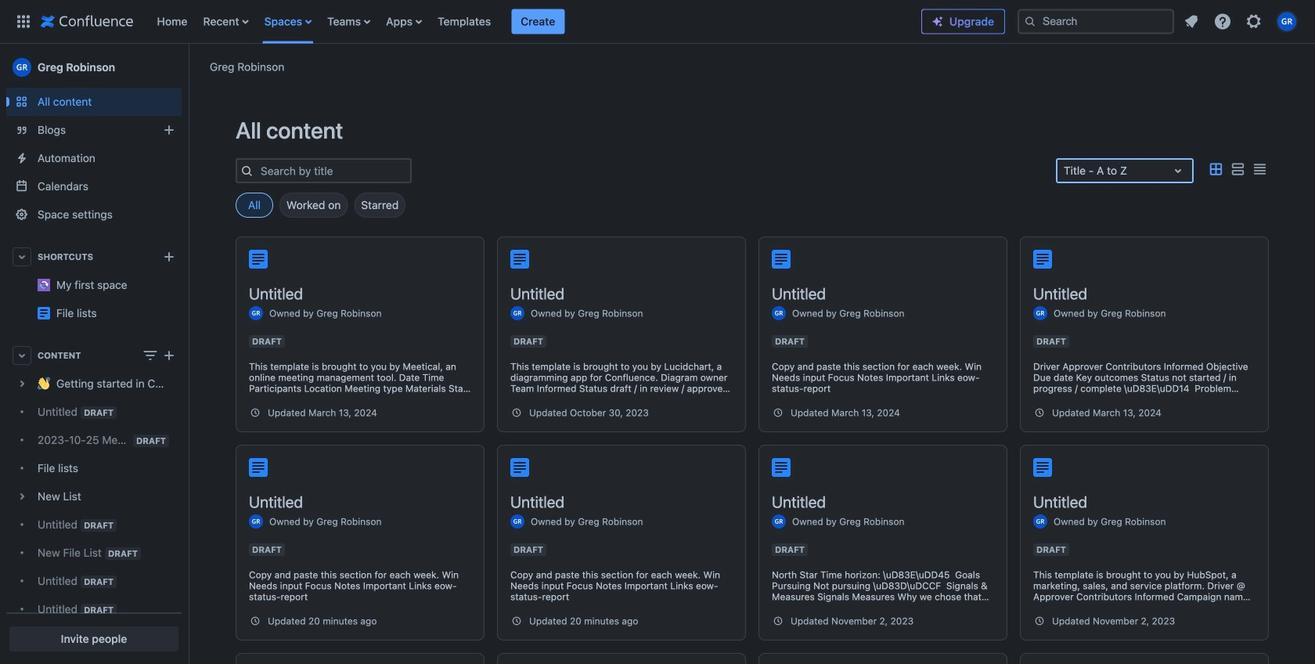 Task type: vqa. For each thing, say whether or not it's contained in the screenshot.
Interview
no



Task type: describe. For each thing, give the bounding box(es) containing it.
global element
[[9, 0, 922, 43]]

change view image
[[141, 346, 160, 365]]

open image
[[1169, 161, 1188, 180]]

Search by title field
[[256, 160, 410, 182]]

list image
[[1229, 160, 1247, 179]]

list for premium "image"
[[1178, 7, 1306, 36]]

Search field
[[1018, 9, 1175, 34]]

list item inside global element
[[512, 9, 565, 34]]

file lists image
[[38, 307, 50, 319]]



Task type: locate. For each thing, give the bounding box(es) containing it.
tree inside space element
[[6, 370, 182, 664]]

create a page image
[[160, 346, 179, 365]]

page image
[[249, 250, 268, 269], [249, 458, 268, 477], [511, 458, 529, 477], [772, 458, 791, 477]]

page image
[[511, 250, 529, 269], [772, 250, 791, 269], [1034, 250, 1052, 269], [1034, 458, 1052, 477]]

0 horizontal spatial list
[[149, 0, 922, 43]]

help icon image
[[1214, 12, 1233, 31]]

search image
[[1024, 15, 1037, 28]]

None search field
[[1018, 9, 1175, 34]]

premium image
[[932, 15, 944, 28]]

notification icon image
[[1182, 12, 1201, 31]]

space element
[[0, 44, 188, 664]]

confluence image
[[41, 12, 134, 31], [41, 12, 134, 31]]

profile picture image
[[249, 306, 263, 320], [511, 306, 525, 320], [772, 306, 786, 320], [1034, 306, 1048, 320], [249, 514, 263, 529], [511, 514, 525, 529], [772, 514, 786, 529], [1034, 514, 1048, 529]]

compact list image
[[1251, 160, 1269, 179]]

appswitcher icon image
[[14, 12, 33, 31]]

settings icon image
[[1245, 12, 1264, 31]]

add shortcut image
[[160, 247, 179, 266]]

create a blog image
[[160, 121, 179, 139]]

banner
[[0, 0, 1316, 44]]

list for appswitcher icon at the top of the page
[[149, 0, 922, 43]]

list
[[149, 0, 922, 43], [1178, 7, 1306, 36]]

cards image
[[1207, 160, 1226, 179]]

list item
[[512, 9, 565, 34]]

1 horizontal spatial list
[[1178, 7, 1306, 36]]

tree
[[6, 370, 182, 664]]

collapse sidebar image
[[171, 52, 205, 83]]



